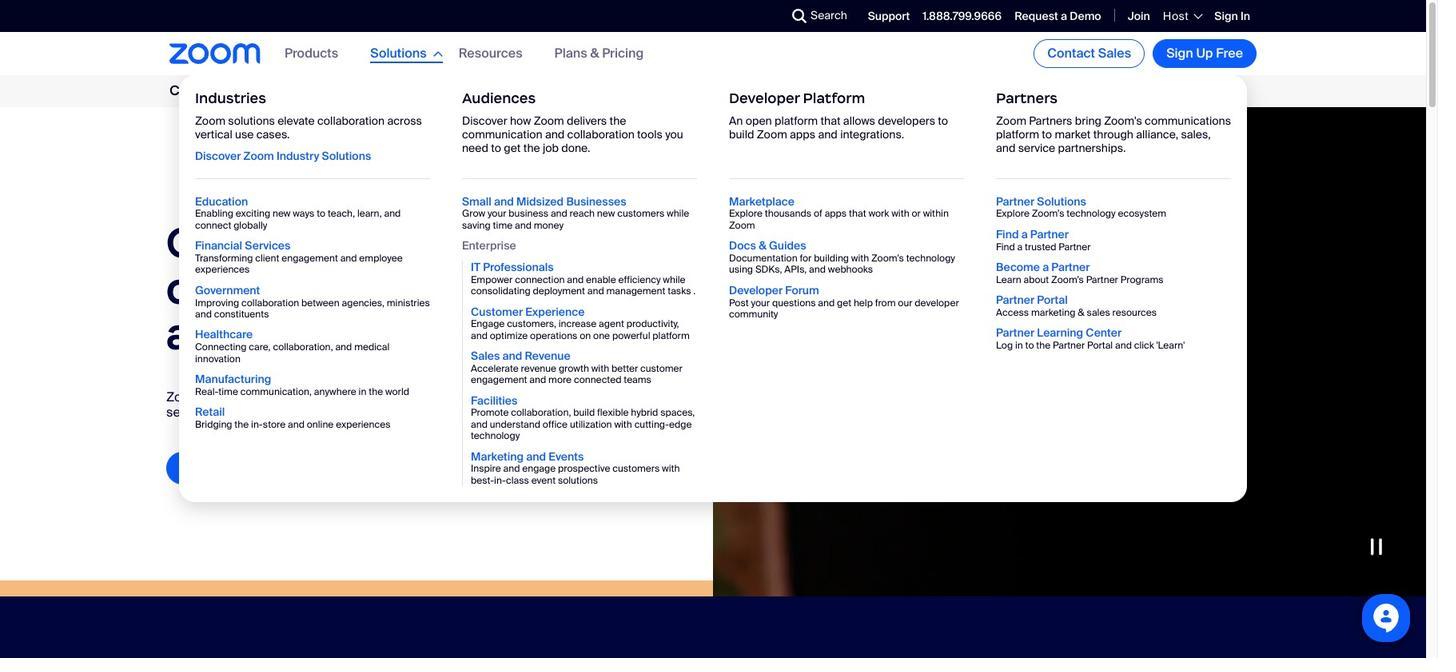 Task type: describe. For each thing, give the bounding box(es) containing it.
1 horizontal spatial pricing
[[602, 45, 644, 62]]

apps inside developer platform an open platform that allows developers to build zoom apps and integrations.
[[790, 127, 816, 142]]

healthcare
[[195, 327, 253, 342]]

in- inside the small and midsized businesses grow your business and reach new customers while saving time and money enterprise it professionals empower connection and enable efficiency while consolidating deployment and management tasks . customer experience engage customers, increase agent productivity, and optimize operations on one powerful platform sales and revenue accelerate revenue growth with better customer engagement and more connected teams facilities promote collaboration, build flexible hybrid spaces, and understand office utilization with cutting-edge technology marketing and events inspire and engage prospective customers with best-in-class event solutions
[[494, 474, 506, 487]]

industries
[[195, 90, 266, 107]]

cutting-
[[635, 418, 669, 431]]

collaboration, inside education enabling exciting new ways to teach, learn, and connect globally financial services transforming client engagement and employee experiences government improving collaboration between agencies, ministries and constituents healthcare connecting care, collaboration, and medical innovation manufacturing real-time communication, anywhere in the world retail bridging the in-store and online experiences
[[273, 341, 333, 354]]

build inside the small and midsized businesses grow your business and reach new customers while saving time and money enterprise it professionals empower connection and enable efficiency while consolidating deployment and management tasks . customer experience engage customers, increase agent productivity, and optimize operations on one powerful platform sales and revenue accelerate revenue growth with better customer engagement and more connected teams facilities promote collaboration, build flexible hybrid spaces, and understand office utilization with cutting-edge technology marketing and events inspire and engage prospective customers with best-in-class event solutions
[[573, 407, 595, 419]]

partner down the access
[[996, 326, 1035, 340]]

contact sales link
[[1034, 39, 1145, 68]]

sales,
[[1181, 127, 1211, 142]]

the right bridging
[[235, 418, 249, 431]]

find a partner link
[[996, 227, 1069, 241]]

enable
[[586, 273, 616, 286]]

constituents
[[214, 308, 269, 321]]

saving
[[462, 219, 491, 232]]

sign in link
[[1215, 9, 1251, 23]]

deployment
[[533, 285, 585, 298]]

and right learn,
[[384, 207, 401, 220]]

docs
[[729, 238, 756, 253]]

utilization
[[570, 418, 612, 431]]

solutions element
[[179, 75, 1247, 502]]

growth
[[559, 362, 589, 375]]

agent inside the small and midsized businesses grow your business and reach new customers while saving time and money enterprise it professionals empower connection and enable efficiency while consolidating deployment and management tasks . customer experience engage customers, increase agent productivity, and optimize operations on one powerful platform sales and revenue accelerate revenue growth with better customer engagement and more connected teams facilities promote collaboration, build flexible hybrid spaces, and understand office utilization with cutting-edge technology marketing and events inspire and engage prospective customers with best-in-class event solutions
[[599, 318, 624, 330]]

your up ministries
[[358, 216, 453, 268]]

with left or
[[892, 207, 910, 220]]

and right 'apis,'
[[809, 263, 826, 276]]

to inside developer platform an open platform that allows developers to build zoom apps and integrations.
[[938, 114, 948, 128]]

delivers
[[567, 114, 607, 128]]

in inside the partner solutions explore zoom's technology ecosystem find a partner find a trusted partner become a partner learn about zoom's partner programs partner portal access marketing & sales resources partner learning center log in to the partner portal and click 'learn'
[[1015, 339, 1023, 352]]

market
[[1055, 127, 1091, 142]]

job
[[543, 141, 559, 155]]

the left "job"
[[523, 141, 540, 155]]

1 horizontal spatial sales
[[1098, 45, 1132, 62]]

solutions inside the partner solutions explore zoom's technology ecosystem find a partner find a trusted partner become a partner learn about zoom's partner programs partner portal access marketing & sales resources partner learning center log in to the partner portal and click 'learn'
[[1037, 194, 1087, 208]]

engage
[[471, 318, 505, 330]]

and left secure at left
[[391, 388, 414, 405]]

& inside the marketplace explore thousands of apps that work with or within zoom docs & guides documentation for building with zoom's technology using sdks, apis, and webhooks developer forum post your questions and get help from our developer community
[[759, 238, 767, 253]]

0 vertical spatial contact
[[1048, 45, 1095, 62]]

0 vertical spatial experiences
[[195, 263, 250, 276]]

financial services link
[[195, 238, 291, 253]]

the left world
[[369, 385, 383, 398]]

operations
[[530, 329, 578, 342]]

partner up sales at the right of the page
[[1086, 273, 1119, 286]]

partner up become a partner "link"
[[1031, 227, 1069, 241]]

or
[[912, 207, 921, 220]]

partner solutions explore zoom's technology ecosystem find a partner find a trusted partner become a partner learn about zoom's partner programs partner portal access marketing & sales resources partner learning center log in to the partner portal and click 'learn'
[[996, 194, 1185, 352]]

zoom inside partners zoom partners bring zoom's communications platform to market through alliance, sales, and service partnerships.
[[996, 114, 1027, 128]]

seamless
[[166, 404, 223, 421]]

engage
[[522, 463, 556, 475]]

about
[[1024, 273, 1049, 286]]

and up healthcare link
[[195, 308, 212, 321]]

with down create
[[614, 418, 632, 431]]

developer inside developer platform an open platform that allows developers to build zoom apps and integrations.
[[729, 90, 800, 107]]

learn,
[[357, 207, 382, 220]]

it
[[471, 260, 481, 274]]

sign in
[[1215, 9, 1251, 23]]

sales inside the small and midsized businesses grow your business and reach new customers while saving time and money enterprise it professionals empower connection and enable efficiency while consolidating deployment and management tasks . customer experience engage customers, increase agent productivity, and optimize operations on one powerful platform sales and revenue accelerate revenue growth with better customer engagement and more connected teams facilities promote collaboration, build flexible hybrid spaces, and understand office utilization with cutting-edge technology marketing and events inspire and engage prospective customers with best-in-class event solutions
[[471, 349, 500, 363]]

contact for center's
[[204, 388, 251, 405]]

sales
[[1087, 306, 1110, 319]]

apps inside connect your contact center to your business apps
[[166, 308, 270, 360]]

bridging
[[195, 418, 232, 431]]

marketing and events link
[[471, 449, 584, 463]]

demo
[[1070, 9, 1102, 23]]

with down edge
[[662, 463, 680, 475]]

get inside "audiences discover how zoom delivers the communication and collaboration tools you need to get the job done."
[[504, 141, 521, 155]]

audiences discover how zoom delivers the communication and collaboration tools you need to get the job done.
[[462, 90, 683, 155]]

event
[[531, 474, 556, 487]]

the right delivers
[[610, 114, 626, 128]]

become a partner link
[[996, 260, 1090, 274]]

within
[[923, 207, 949, 220]]

partner up find a partner link
[[996, 194, 1035, 208]]

government link
[[195, 283, 260, 297]]

to inside education enabling exciting new ways to teach, learn, and connect globally financial services transforming client engagement and employee experiences government improving collaboration between agencies, ministries and constituents healthcare connecting care, collaboration, and medical innovation manufacturing real-time communication, anywhere in the world retail bridging the in-store and online experiences
[[317, 207, 326, 220]]

of
[[814, 207, 823, 220]]

plans
[[555, 45, 587, 62]]

center
[[166, 262, 305, 314]]

the inside the partner solutions explore zoom's technology ecosystem find a partner find a trusted partner become a partner learn about zoom's partner programs partner portal access marketing & sales resources partner learning center log in to the partner portal and click 'learn'
[[1037, 339, 1051, 352]]

0 vertical spatial while
[[667, 207, 689, 220]]

office
[[543, 418, 568, 431]]

developer platform an open platform that allows developers to build zoom apps and integrations.
[[729, 90, 948, 142]]

partner right "trusted"
[[1059, 240, 1091, 253]]

1 find from the top
[[996, 227, 1019, 241]]

best-
[[471, 474, 494, 487]]

education enabling exciting new ways to teach, learn, and connect globally financial services transforming client engagement and employee experiences government improving collaboration between agencies, ministries and constituents healthcare connecting care, collaboration, and medical innovation manufacturing real-time communication, anywhere in the world retail bridging the in-store and online experiences
[[195, 194, 430, 431]]

marketing
[[471, 449, 524, 463]]

financial
[[195, 238, 242, 253]]

and right small
[[494, 194, 514, 208]]

tools
[[637, 127, 663, 142]]

flexible,
[[343, 388, 388, 405]]

community
[[729, 308, 778, 321]]

better
[[612, 362, 638, 375]]

and inside the partner solutions explore zoom's technology ecosystem find a partner find a trusted partner become a partner learn about zoom's partner programs partner portal access marketing & sales resources partner learning center log in to the partner portal and click 'learn'
[[1115, 339, 1132, 352]]

customer inside zoom contact center's open, flexible, and secure platform makes it easy to create seamless agent and customer experiences.
[[288, 404, 344, 421]]

to inside the partner solutions explore zoom's technology ecosystem find a partner find a trusted partner become a partner learn about zoom's partner programs partner portal access marketing & sales resources partner learning center log in to the partner portal and click 'learn'
[[1026, 339, 1034, 352]]

documentation
[[729, 252, 798, 265]]

customer
[[471, 304, 523, 319]]

center inside the partner solutions explore zoom's technology ecosystem find a partner find a trusted partner become a partner learn about zoom's partner programs partner portal access marketing & sales resources partner learning center log in to the partner portal and click 'learn'
[[1086, 326, 1122, 340]]

done.
[[561, 141, 590, 155]]

healthcare link
[[195, 327, 253, 342]]

and right questions
[[818, 296, 835, 309]]

zoom inside "audiences discover how zoom delivers the communication and collaboration tools you need to get the job done."
[[534, 114, 564, 128]]

globally
[[234, 219, 267, 232]]

support
[[868, 9, 910, 23]]

1 vertical spatial customers
[[613, 463, 660, 475]]

request
[[1015, 9, 1059, 23]]

& inside the partner solutions explore zoom's technology ecosystem find a partner find a trusted partner become a partner learn about zoom's partner programs partner portal access marketing & sales resources partner learning center log in to the partner portal and click 'learn'
[[1078, 306, 1085, 319]]

industries zoom solutions elevate collaboration across vertical use cases. discover zoom industry solutions
[[195, 90, 422, 163]]

questions
[[772, 296, 816, 309]]

1 vertical spatial portal
[[1087, 339, 1113, 352]]

to inside zoom contact center's open, flexible, and secure platform makes it easy to create seamless agent and customer experiences.
[[595, 388, 607, 405]]

customer experience link
[[471, 304, 585, 319]]

it
[[555, 388, 562, 405]]

work
[[869, 207, 889, 220]]

spaces,
[[661, 407, 695, 419]]

our
[[898, 296, 913, 309]]

and inside partners zoom partners bring zoom's communications platform to market through alliance, sales, and service partnerships.
[[996, 141, 1016, 155]]

small
[[462, 194, 492, 208]]

connect your contact center to your business apps main content
[[0, 107, 1426, 658]]

collaboration inside education enabling exciting new ways to teach, learn, and connect globally financial services transforming client engagement and employee experiences government improving collaboration between agencies, ministries and constituents healthcare connecting care, collaboration, and medical innovation manufacturing real-time communication, anywhere in the world retail bridging the in-store and online experiences
[[241, 296, 299, 309]]

and down facilities link
[[471, 418, 488, 431]]

plans & pricing link
[[555, 45, 644, 62]]

1 vertical spatial pricing
[[471, 83, 513, 99]]

an
[[729, 114, 743, 128]]

in inside education enabling exciting new ways to teach, learn, and connect globally financial services transforming client engagement and employee experiences government improving collaboration between agencies, ministries and constituents healthcare connecting care, collaboration, and medical innovation manufacturing real-time communication, anywhere in the world retail bridging the in-store and online experiences
[[359, 385, 366, 398]]

world
[[385, 385, 409, 398]]

click
[[1134, 339, 1154, 352]]

programs
[[1121, 273, 1164, 286]]

it professionals link
[[471, 260, 554, 274]]

communications
[[1145, 114, 1231, 128]]

technology inside the marketplace explore thousands of apps that work with or within zoom docs & guides documentation for building with zoom's technology using sdks, apis, and webhooks developer forum post your questions and get help from our developer community
[[906, 252, 955, 265]]

increase
[[559, 318, 597, 330]]

zoom logo image
[[170, 43, 261, 64]]

apis,
[[785, 263, 807, 276]]

apps inside the marketplace explore thousands of apps that work with or within zoom docs & guides documentation for building with zoom's technology using sdks, apis, and webhooks developer forum post your questions and get help from our developer community
[[825, 207, 847, 220]]

and left optimize
[[471, 329, 488, 342]]

your inside the small and midsized businesses grow your business and reach new customers while saving time and money enterprise it professionals empower connection and enable efficiency while consolidating deployment and management tasks . customer experience engage customers, increase agent productivity, and optimize operations on one powerful platform sales and revenue accelerate revenue growth with better customer engagement and more connected teams facilities promote collaboration, build flexible hybrid spaces, and understand office utilization with cutting-edge technology marketing and events inspire and engage prospective customers with best-in-class event solutions
[[488, 207, 507, 220]]

and down optimize
[[503, 349, 522, 363]]

business for contact
[[476, 262, 663, 314]]

professionals
[[483, 260, 554, 274]]

that for marketplace
[[849, 207, 866, 220]]

on
[[580, 329, 591, 342]]

one
[[593, 329, 610, 342]]

marketplace
[[729, 194, 795, 208]]

solutions inside the small and midsized businesses grow your business and reach new customers while saving time and money enterprise it professionals empower connection and enable efficiency while consolidating deployment and management tasks . customer experience engage customers, increase agent productivity, and optimize operations on one powerful platform sales and revenue accelerate revenue growth with better customer engagement and more connected teams facilities promote collaboration, build flexible hybrid spaces, and understand office utilization with cutting-edge technology marketing and events inspire and engage prospective customers with best-in-class event solutions
[[558, 474, 598, 487]]

and up makes
[[530, 374, 546, 386]]

solutions inside industries zoom solutions elevate collaboration across vertical use cases. discover zoom industry solutions
[[228, 114, 275, 128]]

and left the 'money'
[[515, 219, 532, 232]]

platform inside the small and midsized businesses grow your business and reach new customers while saving time and money enterprise it professionals empower connection and enable efficiency while consolidating deployment and management tasks . customer experience engage customers, increase agent productivity, and optimize operations on one powerful platform sales and revenue accelerate revenue growth with better customer engagement and more connected teams facilities promote collaboration, build flexible hybrid spaces, and understand office utilization with cutting-edge technology marketing and events inspire and engage prospective customers with best-in-class event solutions
[[653, 329, 690, 342]]



Task type: locate. For each thing, give the bounding box(es) containing it.
developer inside the marketplace explore thousands of apps that work with or within zoom docs & guides documentation for building with zoom's technology using sdks, apis, and webhooks developer forum post your questions and get help from our developer community
[[729, 283, 783, 297]]

contact inside dropdown button
[[214, 82, 272, 99]]

1 horizontal spatial agent
[[599, 318, 624, 330]]

from
[[875, 296, 896, 309]]

& right plans
[[590, 45, 599, 62]]

business inside connect your contact center to your business apps
[[476, 262, 663, 314]]

contact inside zoom contact center's open, flexible, and secure platform makes it easy to create seamless agent and customer experiences.
[[204, 388, 251, 405]]

1 horizontal spatial collaboration,
[[511, 407, 571, 419]]

zoom's inside partners zoom partners bring zoom's communications platform to market through alliance, sales, and service partnerships.
[[1104, 114, 1142, 128]]

and inside "audiences discover how zoom delivers the communication and collaboration tools you need to get the job done."
[[545, 127, 565, 142]]

join link
[[1128, 9, 1150, 23]]

that inside the marketplace explore thousands of apps that work with or within zoom docs & guides documentation for building with zoom's technology using sdks, apis, and webhooks developer forum post your questions and get help from our developer community
[[849, 207, 866, 220]]

platform right "powerful"
[[653, 329, 690, 342]]

real-
[[195, 385, 219, 398]]

connected
[[574, 374, 622, 386]]

customers,
[[507, 318, 556, 330]]

partner down "trusted"
[[1052, 260, 1090, 274]]

& right "docs"
[[759, 238, 767, 253]]

0 vertical spatial developer
[[729, 90, 800, 107]]

open,
[[307, 388, 340, 405]]

that left the work
[[849, 207, 866, 220]]

the
[[610, 114, 626, 128], [523, 141, 540, 155], [1037, 339, 1051, 352], [369, 385, 383, 398], [235, 418, 249, 431]]

1 vertical spatial zoom's
[[1052, 273, 1084, 286]]

in
[[1241, 9, 1251, 23]]

and left medical on the left of the page
[[335, 341, 352, 354]]

agent inside zoom contact center's open, flexible, and secure platform makes it easy to create seamless agent and customer experiences.
[[226, 404, 260, 421]]

thousands
[[765, 207, 812, 220]]

access
[[996, 306, 1029, 319]]

sign for sign up free
[[1167, 45, 1194, 62]]

zoom up service at the right top of page
[[996, 114, 1027, 128]]

0 horizontal spatial time
[[218, 385, 238, 398]]

1 horizontal spatial experiences
[[336, 418, 391, 431]]

connect your contact center to your business apps
[[166, 216, 663, 360]]

create
[[610, 388, 647, 405]]

discover
[[462, 114, 507, 128], [195, 149, 241, 163]]

0 horizontal spatial in-
[[251, 418, 263, 431]]

0 horizontal spatial zoom's
[[872, 252, 904, 265]]

solutions up across
[[370, 45, 427, 62]]

guides
[[769, 238, 806, 253]]

business inside the small and midsized businesses grow your business and reach new customers while saving time and money enterprise it professionals empower connection and enable efficiency while consolidating deployment and management tasks . customer experience engage customers, increase agent productivity, and optimize operations on one powerful platform sales and revenue accelerate revenue growth with better customer engagement and more connected teams facilities promote collaboration, build flexible hybrid spaces, and understand office utilization with cutting-edge technology marketing and events inspire and engage prospective customers with best-in-class event solutions
[[509, 207, 549, 220]]

0 horizontal spatial discover
[[195, 149, 241, 163]]

2 horizontal spatial technology
[[1067, 207, 1116, 220]]

education
[[195, 194, 248, 208]]

1 vertical spatial customer
[[288, 404, 344, 421]]

0 vertical spatial discover
[[462, 114, 507, 128]]

0 vertical spatial apps
[[790, 127, 816, 142]]

get left the help
[[837, 296, 852, 309]]

sign left up
[[1167, 45, 1194, 62]]

0 horizontal spatial explore
[[729, 207, 763, 220]]

1 horizontal spatial portal
[[1087, 339, 1113, 352]]

and right inspire
[[503, 463, 520, 475]]

and left service at the right top of page
[[996, 141, 1016, 155]]

1 vertical spatial sign
[[1167, 45, 1194, 62]]

1 horizontal spatial in-
[[494, 474, 506, 487]]

None search field
[[734, 3, 796, 29]]

post
[[729, 296, 749, 309]]

contact up use
[[214, 82, 272, 99]]

0 vertical spatial in-
[[251, 418, 263, 431]]

2 horizontal spatial &
[[1078, 306, 1085, 319]]

while
[[667, 207, 689, 220], [663, 273, 686, 286]]

0 horizontal spatial build
[[573, 407, 595, 419]]

2 vertical spatial solutions
[[1037, 194, 1087, 208]]

and left reach
[[551, 207, 568, 220]]

partner
[[996, 194, 1035, 208], [1031, 227, 1069, 241], [1059, 240, 1091, 253], [1052, 260, 1090, 274], [1086, 273, 1119, 286], [996, 293, 1035, 307], [996, 326, 1035, 340], [1053, 339, 1085, 352]]

platform left market
[[996, 127, 1039, 142]]

1 horizontal spatial explore
[[996, 207, 1030, 220]]

1 horizontal spatial get
[[837, 296, 852, 309]]

collaboration inside industries zoom solutions elevate collaboration across vertical use cases. discover zoom industry solutions
[[317, 114, 385, 128]]

0 vertical spatial technology
[[1067, 207, 1116, 220]]

and left enable
[[567, 273, 584, 286]]

and left employee
[[340, 252, 357, 265]]

1 horizontal spatial new
[[597, 207, 615, 220]]

video player application
[[713, 107, 1426, 597]]

0 horizontal spatial engagement
[[282, 252, 338, 265]]

center inside cloud contact center dropdown button
[[275, 82, 323, 99]]

agent right on
[[599, 318, 624, 330]]

1 vertical spatial in-
[[494, 474, 506, 487]]

to left market
[[1042, 127, 1052, 142]]

class
[[506, 474, 529, 487]]

agencies,
[[342, 296, 385, 309]]

enabling
[[195, 207, 233, 220]]

0 horizontal spatial sales
[[471, 349, 500, 363]]

products
[[285, 45, 338, 62]]

0 horizontal spatial that
[[821, 114, 841, 128]]

ecosystem
[[1118, 207, 1167, 220]]

with right "building" in the right top of the page
[[851, 252, 869, 265]]

0 vertical spatial collaboration,
[[273, 341, 333, 354]]

0 vertical spatial business
[[509, 207, 549, 220]]

docs & guides link
[[729, 238, 806, 253]]

connection
[[515, 273, 565, 286]]

consolidating
[[471, 285, 531, 298]]

2 horizontal spatial apps
[[825, 207, 847, 220]]

communication,
[[240, 385, 312, 398]]

zoom's right the bring
[[1104, 114, 1142, 128]]

technology left "ecosystem"
[[1067, 207, 1116, 220]]

collaboration inside "audiences discover how zoom delivers the communication and collaboration tools you need to get the job done."
[[567, 127, 635, 142]]

time inside the small and midsized businesses grow your business and reach new customers while saving time and money enterprise it professionals empower connection and enable efficiency while consolidating deployment and management tasks . customer experience engage customers, increase agent productivity, and optimize operations on one powerful platform sales and revenue accelerate revenue growth with better customer engagement and more connected teams facilities promote collaboration, build flexible hybrid spaces, and understand office utilization with cutting-edge technology marketing and events inspire and engage prospective customers with best-in-class event solutions
[[493, 219, 513, 232]]

1 vertical spatial build
[[573, 407, 595, 419]]

technology inside the partner solutions explore zoom's technology ecosystem find a partner find a trusted partner become a partner learn about zoom's partner programs partner portal access marketing & sales resources partner learning center log in to the partner portal and click 'learn'
[[1067, 207, 1116, 220]]

platform inside partners zoom partners bring zoom's communications platform to market through alliance, sales, and service partnerships.
[[996, 127, 1039, 142]]

0 horizontal spatial sign
[[1167, 45, 1194, 62]]

support link
[[868, 9, 910, 23]]

0 horizontal spatial agent
[[226, 404, 260, 421]]

platform up promote
[[460, 388, 510, 405]]

while up tasks
[[667, 207, 689, 220]]

1 vertical spatial zoom's
[[872, 252, 904, 265]]

0 horizontal spatial center
[[275, 82, 323, 99]]

to inside "audiences discover how zoom delivers the communication and collaboration tools you need to get the job done."
[[491, 141, 501, 155]]

0 vertical spatial solutions
[[370, 45, 427, 62]]

retail
[[195, 405, 225, 419]]

0 horizontal spatial new
[[273, 207, 291, 220]]

0 vertical spatial center
[[275, 82, 323, 99]]

small and midsized businesses link
[[462, 194, 627, 208]]

the down marketing
[[1037, 339, 1051, 352]]

explore inside the marketplace explore thousands of apps that work with or within zoom docs & guides documentation for building with zoom's technology using sdks, apis, and webhooks developer forum post your questions and get help from our developer community
[[729, 207, 763, 220]]

services
[[245, 238, 291, 253]]

events
[[549, 449, 584, 463]]

to inside connect your contact center to your business apps
[[314, 262, 360, 314]]

time up retail at the left of page
[[218, 385, 238, 398]]

1 horizontal spatial collaboration
[[317, 114, 385, 128]]

explore
[[729, 207, 763, 220], [996, 207, 1030, 220]]

collaboration, right care, at the bottom
[[273, 341, 333, 354]]

that for developer
[[821, 114, 841, 128]]

sales down join link
[[1098, 45, 1132, 62]]

customer inside the small and midsized businesses grow your business and reach new customers while saving time and money enterprise it professionals empower connection and enable efficiency while consolidating deployment and management tasks . customer experience engage customers, increase agent productivity, and optimize operations on one powerful platform sales and revenue accelerate revenue growth with better customer engagement and more connected teams facilities promote collaboration, build flexible hybrid spaces, and understand office utilization with cutting-edge technology marketing and events inspire and engage prospective customers with best-in-class event solutions
[[641, 362, 683, 375]]

productivity,
[[627, 318, 679, 330]]

center up elevate
[[275, 82, 323, 99]]

2 horizontal spatial collaboration
[[567, 127, 635, 142]]

open
[[746, 114, 772, 128]]

enterprise
[[462, 238, 516, 253]]

your right post
[[751, 296, 770, 309]]

2 developer from the top
[[729, 283, 783, 297]]

0 horizontal spatial experiences
[[195, 263, 250, 276]]

solutions up find a partner link
[[1037, 194, 1087, 208]]

1 horizontal spatial technology
[[906, 252, 955, 265]]

in right log
[[1015, 339, 1023, 352]]

1 new from the left
[[273, 207, 291, 220]]

technology inside the small and midsized businesses grow your business and reach new customers while saving time and money enterprise it professionals empower connection and enable efficiency while consolidating deployment and management tasks . customer experience engage customers, increase agent productivity, and optimize operations on one powerful platform sales and revenue accelerate revenue growth with better customer engagement and more connected teams facilities promote collaboration, build flexible hybrid spaces, and understand office utilization with cutting-edge technology marketing and events inspire and engage prospective customers with best-in-class event solutions
[[471, 430, 520, 442]]

1 vertical spatial discover
[[195, 149, 241, 163]]

request a demo
[[1015, 9, 1102, 23]]

integrations.
[[840, 127, 904, 142]]

pricing right plans
[[602, 45, 644, 62]]

explore up find a partner link
[[996, 207, 1030, 220]]

your left it
[[370, 262, 466, 314]]

sales down optimize
[[471, 349, 500, 363]]

0 vertical spatial pricing
[[602, 45, 644, 62]]

1 vertical spatial apps
[[825, 207, 847, 220]]

zoom inside developer platform an open platform that allows developers to build zoom apps and integrations.
[[757, 127, 787, 142]]

1 horizontal spatial center
[[1086, 326, 1122, 340]]

explore inside the partner solutions explore zoom's technology ecosystem find a partner find a trusted partner become a partner learn about zoom's partner programs partner portal access marketing & sales resources partner learning center log in to the partner portal and click 'learn'
[[996, 207, 1030, 220]]

0 horizontal spatial portal
[[1037, 293, 1068, 307]]

1 horizontal spatial in
[[1015, 339, 1023, 352]]

experiences up government link
[[195, 263, 250, 276]]

while left .
[[663, 273, 686, 286]]

new left ways
[[273, 207, 291, 220]]

money
[[534, 219, 564, 232]]

1 horizontal spatial that
[[849, 207, 866, 220]]

0 horizontal spatial apps
[[166, 308, 270, 360]]

and right deployment
[[588, 285, 604, 298]]

build inside developer platform an open platform that allows developers to build zoom apps and integrations.
[[729, 127, 754, 142]]

secure
[[417, 388, 457, 405]]

trusted
[[1025, 240, 1057, 253]]

zoom down use
[[244, 149, 274, 163]]

1 vertical spatial that
[[849, 207, 866, 220]]

1 horizontal spatial &
[[759, 238, 767, 253]]

solutions down events
[[558, 474, 598, 487]]

1 vertical spatial &
[[759, 238, 767, 253]]

your right grow
[[488, 207, 507, 220]]

0 horizontal spatial collaboration,
[[273, 341, 333, 354]]

0 vertical spatial engagement
[[282, 252, 338, 265]]

sign for sign in
[[1215, 9, 1238, 23]]

inspire
[[471, 463, 501, 475]]

in- down center's
[[251, 418, 263, 431]]

1 horizontal spatial sign
[[1215, 9, 1238, 23]]

1 horizontal spatial build
[[729, 127, 754, 142]]

to inside partners zoom partners bring zoom's communications platform to market through alliance, sales, and service partnerships.
[[1042, 127, 1052, 142]]

partner portal link
[[996, 293, 1068, 307]]

customer down anywhere
[[288, 404, 344, 421]]

in right anywhere
[[359, 385, 366, 398]]

resources button
[[459, 45, 523, 62]]

1 vertical spatial get
[[837, 296, 852, 309]]

easy
[[565, 388, 592, 405]]

developer forum link
[[729, 283, 819, 297]]

0 vertical spatial partners
[[996, 90, 1058, 107]]

1 horizontal spatial customer
[[641, 362, 683, 375]]

flexible
[[597, 407, 629, 419]]

new inside education enabling exciting new ways to teach, learn, and connect globally financial services transforming client engagement and employee experiences government improving collaboration between agencies, ministries and constituents healthcare connecting care, collaboration, and medical innovation manufacturing real-time communication, anywhere in the world retail bridging the in-store and online experiences
[[273, 207, 291, 220]]

you
[[665, 127, 683, 142]]

to up medical on the left of the page
[[314, 262, 360, 314]]

discover down vertical
[[195, 149, 241, 163]]

sign up free
[[1167, 45, 1243, 62]]

technology up marketing
[[471, 430, 520, 442]]

customer
[[641, 362, 683, 375], [288, 404, 344, 421]]

zoom inside the marketplace explore thousands of apps that work with or within zoom docs & guides documentation for building with zoom's technology using sdks, apis, and webhooks developer forum post your questions and get help from our developer community
[[729, 219, 755, 232]]

empower
[[471, 273, 513, 286]]

to down connected
[[595, 388, 607, 405]]

1 vertical spatial partners
[[1029, 114, 1073, 128]]

discover inside "audiences discover how zoom delivers the communication and collaboration tools you need to get the job done."
[[462, 114, 507, 128]]

portal down the about
[[1037, 293, 1068, 307]]

using
[[729, 263, 753, 276]]

and down the communication, in the bottom left of the page
[[263, 404, 285, 421]]

1 vertical spatial experiences
[[336, 418, 391, 431]]

0 horizontal spatial customer
[[288, 404, 344, 421]]

efficiency
[[618, 273, 661, 286]]

and
[[545, 127, 565, 142], [818, 127, 838, 142], [996, 141, 1016, 155], [494, 194, 514, 208], [384, 207, 401, 220], [551, 207, 568, 220], [515, 219, 532, 232], [340, 252, 357, 265], [809, 263, 826, 276], [567, 273, 584, 286], [588, 285, 604, 298], [818, 296, 835, 309], [195, 308, 212, 321], [471, 329, 488, 342], [1115, 339, 1132, 352], [335, 341, 352, 354], [503, 349, 522, 363], [530, 374, 546, 386], [391, 388, 414, 405], [263, 404, 285, 421], [288, 418, 305, 431], [471, 418, 488, 431], [526, 449, 546, 463], [503, 463, 520, 475]]

to right log
[[1026, 339, 1034, 352]]

audiences
[[462, 90, 536, 107]]

elevate
[[278, 114, 315, 128]]

teach,
[[328, 207, 355, 220]]

1 vertical spatial contact
[[214, 82, 272, 99]]

engagement inside education enabling exciting new ways to teach, learn, and connect globally financial services transforming client engagement and employee experiences government improving collaboration between agencies, ministries and constituents healthcare connecting care, collaboration, and medical innovation manufacturing real-time communication, anywhere in the world retail bridging the in-store and online experiences
[[282, 252, 338, 265]]

time inside education enabling exciting new ways to teach, learn, and connect globally financial services transforming client engagement and employee experiences government improving collaboration between agencies, ministries and constituents healthcare connecting care, collaboration, and medical innovation manufacturing real-time communication, anywhere in the world retail bridging the in-store and online experiences
[[218, 385, 238, 398]]

1 vertical spatial in
[[359, 385, 366, 398]]

business
[[509, 207, 549, 220], [476, 262, 663, 314]]

1 horizontal spatial engagement
[[471, 374, 527, 386]]

teams
[[624, 374, 652, 386]]

platform inside zoom contact center's open, flexible, and secure platform makes it easy to create seamless agent and customer experiences.
[[460, 388, 510, 405]]

through
[[1094, 127, 1134, 142]]

1 vertical spatial solutions
[[558, 474, 598, 487]]

between
[[301, 296, 340, 309]]

1 horizontal spatial time
[[493, 219, 513, 232]]

that down platform
[[821, 114, 841, 128]]

0 vertical spatial customer
[[641, 362, 683, 375]]

business up increase
[[476, 262, 663, 314]]

zoom up bridging
[[166, 388, 201, 405]]

retail link
[[195, 405, 225, 419]]

build right the you in the top of the page
[[729, 127, 754, 142]]

partner down marketing
[[1053, 339, 1085, 352]]

and left 'allows'
[[818, 127, 838, 142]]

&
[[590, 45, 599, 62], [759, 238, 767, 253], [1078, 306, 1085, 319]]

0 vertical spatial that
[[821, 114, 841, 128]]

solutions
[[370, 45, 427, 62], [322, 149, 371, 163], [1037, 194, 1087, 208]]

0 vertical spatial &
[[590, 45, 599, 62]]

to right developers
[[938, 114, 948, 128]]

portal down sales at the right of the page
[[1087, 339, 1113, 352]]

get down how
[[504, 141, 521, 155]]

0 vertical spatial portal
[[1037, 293, 1068, 307]]

customers right reach
[[617, 207, 665, 220]]

.
[[693, 285, 696, 298]]

manufacturing
[[195, 372, 271, 386]]

forum
[[785, 283, 819, 297]]

grow
[[462, 207, 485, 220]]

get inside the marketplace explore thousands of apps that work with or within zoom docs & guides documentation for building with zoom's technology using sdks, apis, and webhooks developer forum post your questions and get help from our developer community
[[837, 296, 852, 309]]

0 horizontal spatial solutions
[[228, 114, 275, 128]]

contact down request a demo
[[1048, 45, 1095, 62]]

0 vertical spatial zoom's
[[1032, 207, 1065, 220]]

2 explore from the left
[[996, 207, 1030, 220]]

contact down manufacturing link
[[204, 388, 251, 405]]

business for midsized
[[509, 207, 549, 220]]

0 horizontal spatial get
[[504, 141, 521, 155]]

collaboration left tools
[[567, 127, 635, 142]]

and left delivers
[[545, 127, 565, 142]]

that inside developer platform an open platform that allows developers to build zoom apps and integrations.
[[821, 114, 841, 128]]

get
[[504, 141, 521, 155], [837, 296, 852, 309]]

zoom's up find a partner link
[[1032, 207, 1065, 220]]

contact
[[463, 216, 631, 268]]

business up enterprise
[[509, 207, 549, 220]]

search image
[[792, 9, 807, 23], [792, 9, 807, 23]]

pricing down the resources
[[471, 83, 513, 99]]

partners
[[996, 90, 1058, 107], [1029, 114, 1073, 128]]

zoom down industries
[[195, 114, 225, 128]]

1 explore from the left
[[729, 207, 763, 220]]

zoom inside zoom contact center's open, flexible, and secure platform makes it easy to create seamless agent and customer experiences.
[[166, 388, 201, 405]]

platform inside developer platform an open platform that allows developers to build zoom apps and integrations.
[[775, 114, 818, 128]]

zoom's inside the marketplace explore thousands of apps that work with or within zoom docs & guides documentation for building with zoom's technology using sdks, apis, and webhooks developer forum post your questions and get help from our developer community
[[872, 252, 904, 265]]

zoom's up from
[[872, 252, 904, 265]]

technology down 'within'
[[906, 252, 955, 265]]

log
[[996, 339, 1013, 352]]

developer down sdks,
[[729, 283, 783, 297]]

engagement inside the small and midsized businesses grow your business and reach new customers while saving time and money enterprise it professionals empower connection and enable efficiency while consolidating deployment and management tasks . customer experience engage customers, increase agent productivity, and optimize operations on one powerful platform sales and revenue accelerate revenue growth with better customer engagement and more connected teams facilities promote collaboration, build flexible hybrid spaces, and understand office utilization with cutting-edge technology marketing and events inspire and engage prospective customers with best-in-class event solutions
[[471, 374, 527, 386]]

1 horizontal spatial solutions
[[558, 474, 598, 487]]

1 vertical spatial center
[[1086, 326, 1122, 340]]

solutions inside industries zoom solutions elevate collaboration across vertical use cases. discover zoom industry solutions
[[322, 149, 371, 163]]

collaboration, down makes
[[511, 407, 571, 419]]

and up event
[[526, 449, 546, 463]]

1 vertical spatial collaboration,
[[511, 407, 571, 419]]

edge
[[669, 418, 692, 431]]

across
[[387, 114, 422, 128]]

find
[[996, 227, 1019, 241], [996, 240, 1015, 253]]

0 vertical spatial customers
[[617, 207, 665, 220]]

join
[[1128, 9, 1150, 23]]

cloud contact center button
[[170, 79, 350, 103]]

0 vertical spatial sign
[[1215, 9, 1238, 23]]

your inside the marketplace explore thousands of apps that work with or within zoom docs & guides documentation for building with zoom's technology using sdks, apis, and webhooks developer forum post your questions and get help from our developer community
[[751, 296, 770, 309]]

and right store
[[288, 418, 305, 431]]

2 vertical spatial &
[[1078, 306, 1085, 319]]

2 vertical spatial technology
[[471, 430, 520, 442]]

client
[[255, 252, 279, 265]]

0 vertical spatial sales
[[1098, 45, 1132, 62]]

and inside developer platform an open platform that allows developers to build zoom apps and integrations.
[[818, 127, 838, 142]]

discover down audiences
[[462, 114, 507, 128]]

up
[[1196, 45, 1213, 62]]

1.888.799.9666
[[923, 9, 1002, 23]]

contact for center
[[214, 82, 272, 99]]

engagement up facilities
[[471, 374, 527, 386]]

0 horizontal spatial pricing
[[471, 83, 513, 99]]

new inside the small and midsized businesses grow your business and reach new customers while saving time and money enterprise it professionals empower connection and enable efficiency while consolidating deployment and management tasks . customer experience engage customers, increase agent productivity, and optimize operations on one powerful platform sales and revenue accelerate revenue growth with better customer engagement and more connected teams facilities promote collaboration, build flexible hybrid spaces, and understand office utilization with cutting-edge technology marketing and events inspire and engage prospective customers with best-in-class event solutions
[[597, 207, 615, 220]]

with left better
[[591, 362, 609, 375]]

0 vertical spatial zoom's
[[1104, 114, 1142, 128]]

explore up "docs"
[[729, 207, 763, 220]]

developer up the open
[[729, 90, 800, 107]]

in- inside education enabling exciting new ways to teach, learn, and connect globally financial services transforming client engagement and employee experiences government improving collaboration between agencies, ministries and constituents healthcare connecting care, collaboration, and medical innovation manufacturing real-time communication, anywhere in the world retail bridging the in-store and online experiences
[[251, 418, 263, 431]]

facilities
[[471, 393, 518, 408]]

1 vertical spatial sales
[[471, 349, 500, 363]]

1 developer from the top
[[729, 90, 800, 107]]

1 vertical spatial solutions
[[322, 149, 371, 163]]

1 vertical spatial business
[[476, 262, 663, 314]]

2 new from the left
[[597, 207, 615, 220]]

2 vertical spatial contact
[[204, 388, 251, 405]]

1 vertical spatial while
[[663, 273, 686, 286]]

1 vertical spatial developer
[[729, 283, 783, 297]]

search
[[811, 8, 847, 22]]

experiences down flexible,
[[336, 418, 391, 431]]

collaboration, inside the small and midsized businesses grow your business and reach new customers while saving time and money enterprise it professionals empower connection and enable efficiency while consolidating deployment and management tasks . customer experience engage customers, increase agent productivity, and optimize operations on one powerful platform sales and revenue accelerate revenue growth with better customer engagement and more connected teams facilities promote collaboration, build flexible hybrid spaces, and understand office utilization with cutting-edge technology marketing and events inspire and engage prospective customers with best-in-class event solutions
[[511, 407, 571, 419]]

2 find from the top
[[996, 240, 1015, 253]]

0 vertical spatial time
[[493, 219, 513, 232]]

partner down learn
[[996, 293, 1035, 307]]

discover inside industries zoom solutions elevate collaboration across vertical use cases. discover zoom industry solutions
[[195, 149, 241, 163]]



Task type: vqa. For each thing, say whether or not it's contained in the screenshot.


